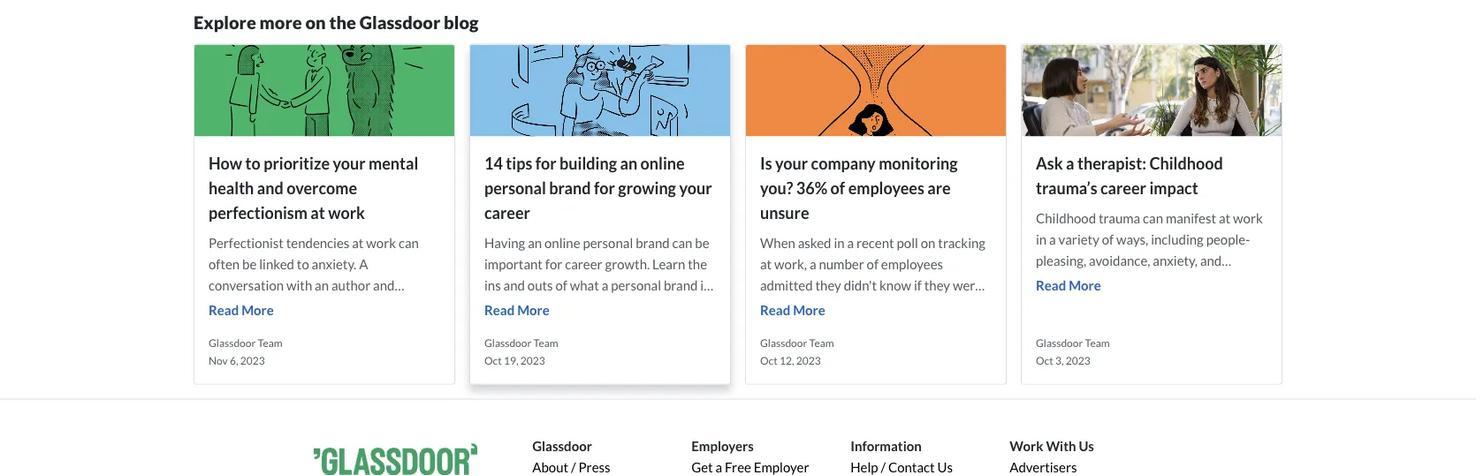 Task type: vqa. For each thing, say whether or not it's contained in the screenshot.
the 5001
no



Task type: locate. For each thing, give the bounding box(es) containing it.
a right 'ask' on the right top of page
[[1066, 153, 1075, 173]]

0 horizontal spatial us
[[938, 459, 953, 475]]

1 horizontal spatial /
[[881, 459, 886, 475]]

employees are unsure about company monitoring image
[[746, 45, 1006, 137]]

more for is your company monitoring you? 36% of employees are unsure
[[793, 302, 826, 318]]

2023 right 3,
[[1066, 354, 1091, 367]]

trauma's
[[1036, 178, 1098, 198]]

information help / contact us
[[851, 438, 953, 475]]

how to prioritize your mental health and overcome perfectionism at work image
[[195, 45, 454, 137]]

get a free employer link
[[692, 459, 809, 476]]

read up "glassdoor team nov 6, 2023"
[[209, 302, 239, 318]]

glassdoor team oct 19, 2023
[[484, 337, 558, 367]]

1 vertical spatial a
[[716, 459, 722, 475]]

/
[[571, 459, 576, 475], [881, 459, 886, 475]]

free
[[725, 459, 751, 475]]

of
[[831, 178, 845, 198]]

4 team from the left
[[1085, 337, 1110, 350]]

glassdoor inside "glassdoor team nov 6, 2023"
[[209, 337, 256, 350]]

glassdoor inside glassdoor team oct 19, 2023
[[484, 337, 532, 350]]

oct inside glassdoor team oct 12, 2023
[[760, 354, 778, 367]]

1 oct from the left
[[484, 354, 502, 367]]

2023 right 19,
[[521, 354, 545, 367]]

1 horizontal spatial your
[[679, 178, 712, 198]]

us right with
[[1079, 438, 1094, 454]]

2 team from the left
[[534, 337, 558, 350]]

2023 right 6,
[[240, 354, 265, 367]]

for
[[536, 153, 557, 173], [594, 178, 615, 198]]

team inside glassdoor team oct 19, 2023
[[534, 337, 558, 350]]

19,
[[504, 354, 518, 367]]

more up "glassdoor team nov 6, 2023"
[[241, 302, 274, 318]]

3,
[[1056, 354, 1064, 367]]

/ right help in the bottom of the page
[[881, 459, 886, 475]]

read more for 14 tips for building an online personal brand for growing your career
[[484, 302, 550, 318]]

oct left 3,
[[1036, 354, 1054, 367]]

2023 inside glassdoor team oct 3, 2023
[[1066, 354, 1091, 367]]

0 horizontal spatial /
[[571, 459, 576, 475]]

personal
[[484, 178, 546, 198]]

career inside the 14 tips for building an online personal brand for growing your career
[[484, 203, 530, 222]]

more up glassdoor team oct 12, 2023
[[793, 302, 826, 318]]

read more up "glassdoor team nov 6, 2023"
[[209, 302, 274, 318]]

0 horizontal spatial your
[[333, 153, 366, 173]]

growing
[[618, 178, 676, 198]]

0 horizontal spatial for
[[536, 153, 557, 173]]

information
[[851, 438, 922, 454]]

3 team from the left
[[809, 337, 834, 350]]

read
[[1036, 277, 1066, 293], [209, 302, 239, 318], [484, 302, 515, 318], [760, 302, 791, 318]]

read more up glassdoor team oct 19, 2023
[[484, 302, 550, 318]]

2023 inside glassdoor team oct 19, 2023
[[521, 354, 545, 367]]

health
[[209, 178, 254, 198]]

glassdoor team oct 12, 2023
[[760, 337, 834, 367]]

career
[[1101, 178, 1147, 198], [484, 203, 530, 222]]

0 horizontal spatial a
[[716, 459, 722, 475]]

4 2023 from the left
[[1066, 354, 1091, 367]]

for right tips on the left top of page
[[536, 153, 557, 173]]

0 horizontal spatial oct
[[484, 354, 502, 367]]

team inside glassdoor team oct 12, 2023
[[809, 337, 834, 350]]

glassdoor inside glassdoor team oct 3, 2023
[[1036, 337, 1083, 350]]

team for growing
[[534, 337, 558, 350]]

3 oct from the left
[[1036, 354, 1054, 367]]

1 horizontal spatial oct
[[760, 354, 778, 367]]

glassdoor up 3,
[[1036, 337, 1083, 350]]

read more for is your company monitoring you? 36% of employees are unsure
[[760, 302, 826, 318]]

about
[[532, 459, 569, 475]]

explore more on the glassdoor blog
[[194, 12, 479, 33]]

team inside "glassdoor team nov 6, 2023"
[[258, 337, 283, 350]]

1 horizontal spatial a
[[1066, 153, 1075, 173]]

0 vertical spatial for
[[536, 153, 557, 173]]

1 / from the left
[[571, 459, 576, 475]]

team for at
[[258, 337, 283, 350]]

us right "contact"
[[938, 459, 953, 475]]

employers get a free employer
[[692, 438, 809, 476]]

glassdoor up 6,
[[209, 337, 256, 350]]

team inside glassdoor team oct 3, 2023
[[1085, 337, 1110, 350]]

your inside the 14 tips for building an online personal brand for growing your career
[[679, 178, 712, 198]]

/ inside information help / contact us
[[881, 459, 886, 475]]

us
[[1079, 438, 1094, 454], [938, 459, 953, 475]]

your down online
[[679, 178, 712, 198]]

1 horizontal spatial us
[[1079, 438, 1094, 454]]

1 2023 from the left
[[240, 354, 265, 367]]

2 2023 from the left
[[521, 354, 545, 367]]

work
[[1010, 438, 1044, 454]]

more up glassdoor team oct 19, 2023
[[517, 302, 550, 318]]

your right 'is'
[[775, 153, 808, 173]]

an
[[620, 153, 638, 173]]

0 vertical spatial a
[[1066, 153, 1075, 173]]

1 horizontal spatial career
[[1101, 178, 1147, 198]]

oct left 19,
[[484, 354, 502, 367]]

career down therapist:
[[1101, 178, 1147, 198]]

3 2023 from the left
[[796, 354, 821, 367]]

2023 inside "glassdoor team nov 6, 2023"
[[240, 354, 265, 367]]

2023 right 12,
[[796, 354, 821, 367]]

read up glassdoor team oct 3, 2023
[[1036, 277, 1066, 293]]

glassdoor inside "glassdoor about / press"
[[532, 438, 592, 454]]

2 horizontal spatial oct
[[1036, 354, 1054, 367]]

oct
[[484, 354, 502, 367], [760, 354, 778, 367], [1036, 354, 1054, 367]]

read for 14 tips for building an online personal brand for growing your career
[[484, 302, 515, 318]]

2 oct from the left
[[760, 354, 778, 367]]

more
[[1069, 277, 1101, 293], [241, 302, 274, 318], [517, 302, 550, 318], [793, 302, 826, 318]]

unsure
[[760, 203, 809, 222]]

/ inside "glassdoor about / press"
[[571, 459, 576, 475]]

read more up glassdoor team oct 3, 2023
[[1036, 277, 1101, 293]]

contact
[[888, 459, 935, 475]]

read more up glassdoor team oct 12, 2023
[[760, 302, 826, 318]]

explore
[[194, 12, 256, 33]]

glassdoor up 12,
[[760, 337, 807, 350]]

1 vertical spatial for
[[594, 178, 615, 198]]

0 vertical spatial career
[[1101, 178, 1147, 198]]

2023
[[240, 354, 265, 367], [521, 354, 545, 367], [796, 354, 821, 367], [1066, 354, 1091, 367]]

2023 inside glassdoor team oct 12, 2023
[[796, 354, 821, 367]]

glassdoor up about / press link
[[532, 438, 592, 454]]

the
[[329, 12, 356, 33]]

advertisers
[[1010, 459, 1077, 475]]

your
[[333, 153, 366, 173], [775, 153, 808, 173], [679, 178, 712, 198]]

career down personal
[[484, 203, 530, 222]]

childhood
[[1150, 153, 1223, 173]]

1 vertical spatial career
[[484, 203, 530, 222]]

for down building
[[594, 178, 615, 198]]

a right get
[[716, 459, 722, 475]]

1 vertical spatial us
[[938, 459, 953, 475]]

team
[[258, 337, 283, 350], [534, 337, 558, 350], [809, 337, 834, 350], [1085, 337, 1110, 350]]

how to prioritize your mental health and overcome perfectionism at work
[[209, 153, 419, 222]]

online
[[641, 153, 685, 173]]

read for how to prioritize your mental health and overcome perfectionism at work
[[209, 302, 239, 318]]

glassdoor inside glassdoor team oct 12, 2023
[[760, 337, 807, 350]]

read up glassdoor team oct 19, 2023
[[484, 302, 515, 318]]

more for how to prioritize your mental health and overcome perfectionism at work
[[241, 302, 274, 318]]

glassdoor
[[360, 12, 440, 33], [209, 337, 256, 350], [484, 337, 532, 350], [760, 337, 807, 350], [1036, 337, 1083, 350], [532, 438, 592, 454]]

you?
[[760, 178, 793, 198]]

a
[[1066, 153, 1075, 173], [716, 459, 722, 475]]

more for ask a therapist: childhood trauma's career impact
[[1069, 277, 1101, 293]]

ask
[[1036, 153, 1063, 173]]

2 horizontal spatial your
[[775, 153, 808, 173]]

is
[[760, 153, 772, 173]]

1 team from the left
[[258, 337, 283, 350]]

more up glassdoor team oct 3, 2023
[[1069, 277, 1101, 293]]

your up overcome
[[333, 153, 366, 173]]

0 vertical spatial us
[[1079, 438, 1094, 454]]

/ left press
[[571, 459, 576, 475]]

0 horizontal spatial career
[[484, 203, 530, 222]]

a inside ask a therapist: childhood trauma's career impact
[[1066, 153, 1075, 173]]

glassdoor team oct 3, 2023
[[1036, 337, 1110, 367]]

glassdoor up 19,
[[484, 337, 532, 350]]

blog
[[444, 12, 479, 33]]

12,
[[780, 354, 794, 367]]

work
[[328, 203, 365, 222]]

team for unsure
[[809, 337, 834, 350]]

read more
[[1036, 277, 1101, 293], [209, 302, 274, 318], [484, 302, 550, 318], [760, 302, 826, 318]]

read up glassdoor team oct 12, 2023
[[760, 302, 791, 318]]

oct left 12,
[[760, 354, 778, 367]]

prioritize
[[264, 153, 330, 173]]

2 / from the left
[[881, 459, 886, 475]]

about / press link
[[532, 459, 611, 475]]

oct inside glassdoor team oct 19, 2023
[[484, 354, 502, 367]]

14
[[484, 153, 503, 173]]

brand
[[549, 178, 591, 198]]



Task type: describe. For each thing, give the bounding box(es) containing it.
read more for ask a therapist: childhood trauma's career impact
[[1036, 277, 1101, 293]]

how
[[209, 153, 242, 173]]

2023 for unsure
[[796, 354, 821, 367]]

2023 for at
[[240, 354, 265, 367]]

perfectionism
[[209, 203, 308, 222]]

your inside is your company monitoring you? 36% of employees are unsure
[[775, 153, 808, 173]]

glassdoor team nov 6, 2023
[[209, 337, 283, 367]]

career inside ask a therapist: childhood trauma's career impact
[[1101, 178, 1147, 198]]

building
[[560, 153, 617, 173]]

1 horizontal spatial for
[[594, 178, 615, 198]]

help
[[851, 459, 878, 475]]

read for ask a therapist: childhood trauma's career impact
[[1036, 277, 1066, 293]]

ask a therapist childhood trauma career impact image
[[1022, 45, 1282, 137]]

employees
[[848, 178, 925, 198]]

oct for unsure
[[760, 354, 778, 367]]

glassdoor for is your company monitoring you? 36% of employees are unsure
[[760, 337, 807, 350]]

press
[[579, 459, 611, 475]]

get
[[692, 459, 713, 475]]

are
[[928, 178, 951, 198]]

on
[[305, 12, 326, 33]]

employer
[[754, 459, 809, 475]]

ask a therapist: childhood trauma's career impact
[[1036, 153, 1223, 198]]

mental
[[369, 153, 419, 173]]

at
[[311, 203, 325, 222]]

glassdoor right the
[[360, 12, 440, 33]]

help / contact us link
[[851, 459, 953, 475]]

nov
[[209, 354, 228, 367]]

glassdoor for ask a therapist: childhood trauma's career impact
[[1036, 337, 1083, 350]]

/ for about
[[571, 459, 576, 475]]

us inside information help / contact us
[[938, 459, 953, 475]]

us inside work with us advertisers
[[1079, 438, 1094, 454]]

and
[[257, 178, 284, 198]]

company
[[811, 153, 876, 173]]

glassdoor about / press
[[532, 438, 611, 475]]

therapist:
[[1078, 153, 1147, 173]]

more for 14 tips for building an online personal brand for growing your career
[[517, 302, 550, 318]]

overcome
[[287, 178, 357, 198]]

your inside 'how to prioritize your mental health and overcome perfectionism at work'
[[333, 153, 366, 173]]

/ for help
[[881, 459, 886, 475]]

glassdoor for how to prioritize your mental health and overcome perfectionism at work
[[209, 337, 256, 350]]

employers
[[692, 438, 754, 454]]

advertisers link
[[1010, 459, 1077, 475]]

monitoring
[[879, 153, 958, 173]]

with
[[1046, 438, 1076, 454]]

to
[[245, 153, 261, 173]]

read for is your company monitoring you? 36% of employees are unsure
[[760, 302, 791, 318]]

2023 for growing
[[521, 354, 545, 367]]

oct inside glassdoor team oct 3, 2023
[[1036, 354, 1054, 367]]

a inside employers get a free employer
[[716, 459, 722, 475]]

tips for building an online personal brand image
[[470, 45, 730, 137]]

is your company monitoring you? 36% of employees are unsure
[[760, 153, 958, 222]]

14 tips for building an online personal brand for growing your career
[[484, 153, 712, 222]]

more
[[260, 12, 302, 33]]

impact
[[1150, 178, 1199, 198]]

oct for growing
[[484, 354, 502, 367]]

6,
[[230, 354, 238, 367]]

work with us advertisers
[[1010, 438, 1094, 475]]

tips
[[506, 153, 532, 173]]

read more for how to prioritize your mental health and overcome perfectionism at work
[[209, 302, 274, 318]]

36%
[[796, 178, 828, 198]]

glassdoor for 14 tips for building an online personal brand for growing your career
[[484, 337, 532, 350]]



